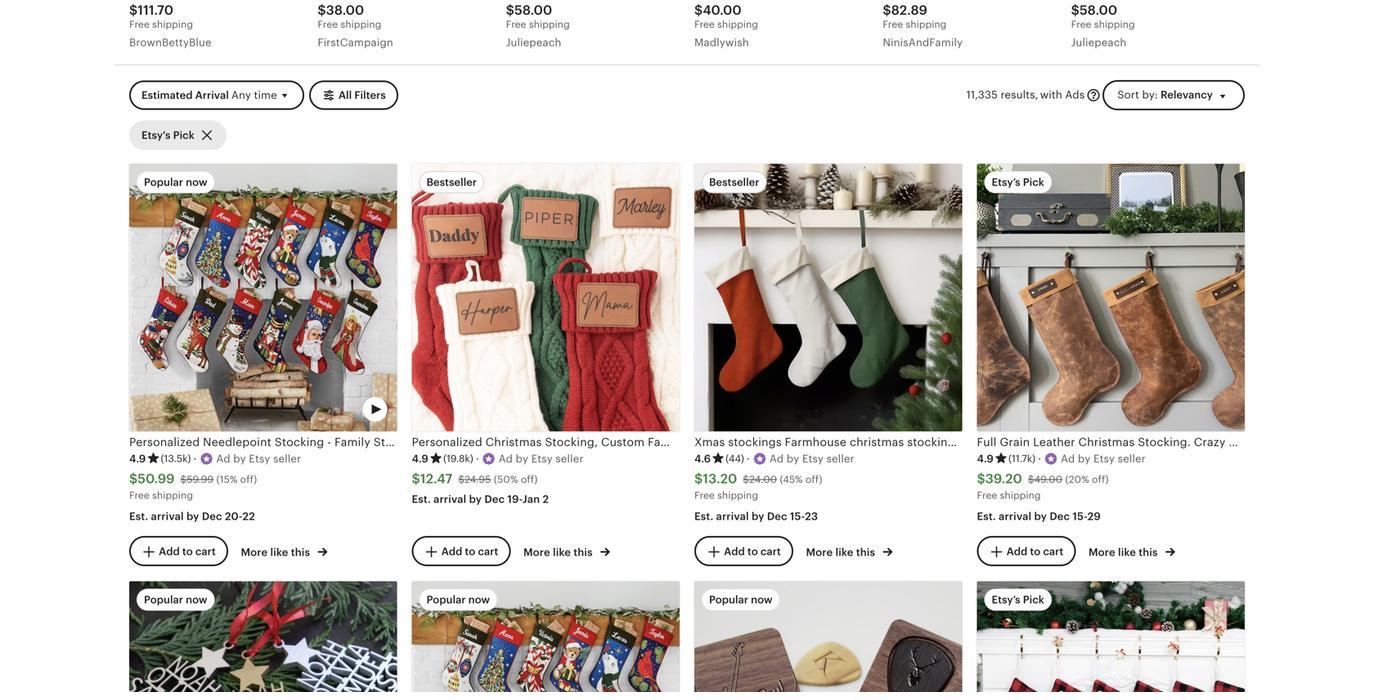 Task type: vqa. For each thing, say whether or not it's contained in the screenshot.
Cheese & Charcuterie Boards
no



Task type: describe. For each thing, give the bounding box(es) containing it.
4.6
[[694, 453, 711, 465]]

1 juliepeach from the left
[[506, 37, 562, 49]]

est. for 39.20
[[977, 511, 996, 523]]

by:
[[1142, 89, 1158, 101]]

add to cart button for 39.20
[[977, 537, 1076, 567]]

82.89
[[891, 3, 927, 17]]

etsy's pick
[[142, 129, 194, 141]]

to for 12.47
[[465, 546, 475, 558]]

2 etsy's pick from the top
[[992, 594, 1044, 606]]

this for 39.20
[[1139, 547, 1158, 559]]

4.9 for 12.47
[[412, 453, 429, 465]]

111.70
[[138, 3, 173, 17]]

1 etsy's from the top
[[992, 176, 1020, 189]]

any
[[231, 89, 251, 102]]

like for 12.47
[[553, 547, 571, 559]]

more for 13.20
[[806, 547, 833, 559]]

24.00
[[749, 474, 777, 485]]

sort by: relevancy
[[1118, 89, 1213, 101]]

more like this link for 50.99
[[241, 543, 327, 560]]

arrival for 39.20
[[999, 511, 1032, 523]]

free inside $ 50.99 $ 59.99 (15% off) free shipping
[[129, 490, 150, 502]]

pick inside etsy's pick "link"
[[173, 129, 194, 141]]

$ 50.99 $ 59.99 (15% off) free shipping
[[129, 472, 257, 502]]

off) for 12.47
[[521, 474, 538, 485]]

product video element for bottommost 'personalized needlepoint stocking - family stockings - old-fashioned christmas décor - embroidered name - 12 designs available' image
[[412, 582, 680, 693]]

1 $ 58.00 free shipping juliepeach from the left
[[506, 3, 570, 49]]

off) for 13.20
[[806, 474, 822, 485]]

to for 50.99
[[182, 546, 193, 558]]

like for 13.20
[[836, 547, 854, 559]]

shipping inside $ 111.70 free shipping brownbettyblue
[[152, 19, 193, 30]]

product video element for the custom wooden guitar picks box,personalized guitar pick box storage,wood guitar plectrum organizer music,gift for guitarist musician image
[[694, 582, 962, 693]]

arrival down 12.47 at the left of the page
[[434, 494, 466, 506]]

bestseller for 13.20
[[709, 176, 759, 189]]

1 popular now link from the left
[[129, 582, 397, 693]]

20-
[[225, 511, 242, 523]]

· for 50.99
[[193, 453, 197, 465]]

bestseller for 12.47
[[427, 176, 477, 189]]

15- for 39.20
[[1073, 511, 1088, 523]]

time
[[254, 89, 277, 102]]

2
[[543, 494, 549, 506]]

(11.7k)
[[1009, 453, 1036, 464]]

39.20
[[985, 472, 1022, 487]]

more for 39.20
[[1089, 547, 1115, 559]]

$ 12.47 $ 24.95 (50% off)
[[412, 472, 538, 487]]

19-
[[507, 494, 523, 506]]

add to cart button for 12.47
[[412, 537, 511, 567]]

add to cart button for 13.20
[[694, 537, 793, 567]]

by for 13.20
[[752, 511, 764, 523]]

49.00
[[1034, 474, 1063, 485]]

this for 50.99
[[291, 547, 310, 559]]

more like this link for 39.20
[[1089, 543, 1175, 560]]

$ 82.89 free shipping ninisandfamily
[[883, 3, 963, 49]]

est. arrival by dec 15-29
[[977, 511, 1101, 523]]

product video element for the topmost 'personalized needlepoint stocking - family stockings - old-fashioned christmas décor - embroidered name - 12 designs available' image
[[129, 164, 397, 432]]

results,
[[1001, 89, 1039, 101]]

29
[[1088, 511, 1101, 523]]

dec for 13.20
[[767, 511, 787, 523]]

2 this from the left
[[574, 547, 593, 559]]

relevancy
[[1161, 89, 1213, 101]]

by for 39.20
[[1034, 511, 1047, 523]]

shipping inside $ 39.20 $ 49.00 (20% off) free shipping
[[1000, 490, 1041, 502]]

etsy's pick link
[[977, 582, 1245, 693]]

38.00
[[326, 3, 364, 17]]

11,335 results,
[[966, 89, 1039, 101]]

arrival for 13.20
[[716, 511, 749, 523]]

$ inside $ 111.70 free shipping brownbettyblue
[[129, 3, 138, 17]]

23
[[805, 511, 818, 523]]

4.9 for 50.99
[[129, 453, 146, 465]]

(45%
[[780, 474, 803, 485]]

· for 12.47
[[476, 453, 479, 465]]

estimated
[[142, 89, 193, 102]]

more like this for 39.20
[[1089, 547, 1161, 559]]

2 more like this link from the left
[[523, 543, 610, 560]]

2 $ 58.00 free shipping juliepeach from the left
[[1071, 3, 1135, 49]]

full grain leather christmas stocking. crazy horse brown leather with brass finish hardware. free gold foil personalization and us shipping. image
[[977, 164, 1245, 432]]

product video element for personalized christmas stockings for holiday stocking family decoration buffalo plaid stocking with name for farmhouse stockings burlap gift image at the right bottom of page
[[977, 582, 1245, 693]]

$ inside $ 82.89 free shipping ninisandfamily
[[883, 3, 891, 17]]

cart for 12.47
[[478, 546, 498, 558]]

est. for 50.99
[[129, 511, 148, 523]]

$ inside $ 12.47 $ 24.95 (50% off)
[[458, 474, 465, 485]]

50.99
[[138, 472, 175, 487]]

all filters button
[[309, 81, 398, 110]]

firstcampaign
[[318, 37, 393, 49]]

1 58.00 from the left
[[514, 3, 552, 17]]

add to cart for 50.99
[[159, 546, 216, 558]]

$ 13.20 $ 24.00 (45% off) free shipping
[[694, 472, 822, 502]]

(19.8k)
[[443, 453, 473, 464]]

custom wooden guitar picks box,personalized guitar pick box storage,wood guitar plectrum organizer music,gift for guitarist musician image
[[694, 582, 962, 693]]

jan
[[523, 494, 540, 506]]

estimated arrival any time
[[142, 89, 277, 102]]



Task type: locate. For each thing, give the bounding box(es) containing it.
product video element
[[129, 164, 397, 432], [412, 582, 680, 693], [694, 582, 962, 693], [977, 582, 1245, 693]]

11,335
[[966, 89, 998, 101]]

more like this
[[241, 547, 313, 559], [523, 547, 595, 559], [806, 547, 878, 559], [1089, 547, 1161, 559]]

13.20
[[703, 472, 737, 487]]

add down est. arrival by dec 20-22
[[159, 546, 180, 558]]

more like this link
[[241, 543, 327, 560], [523, 543, 610, 560], [806, 543, 893, 560], [1089, 543, 1175, 560]]

1 add from the left
[[159, 546, 180, 558]]

$ 39.20 $ 49.00 (20% off) free shipping
[[977, 472, 1109, 502]]

by down "24.95"
[[469, 494, 482, 506]]

personalized christmas stockings for holiday stocking family decoration buffalo plaid stocking with name for farmhouse stockings burlap gift image
[[977, 582, 1245, 693]]

more down '22'
[[241, 547, 268, 559]]

like for 50.99
[[270, 547, 288, 559]]

1 vertical spatial etsy's pick
[[992, 594, 1044, 606]]

2 15- from the left
[[1073, 511, 1088, 523]]

12.47
[[420, 472, 452, 487]]

free inside $ 111.70 free shipping brownbettyblue
[[129, 19, 150, 30]]

4 more like this link from the left
[[1089, 543, 1175, 560]]

dec for 50.99
[[202, 511, 222, 523]]

etsy's
[[142, 129, 171, 141]]

cart down est. arrival by dec 15-23
[[761, 546, 781, 558]]

24.95
[[465, 474, 491, 485]]

1 horizontal spatial personalized needlepoint stocking - family stockings - old-fashioned christmas décor - embroidered name - 12 designs available image
[[412, 582, 680, 693]]

family christmas ornament - personalized ornament with names - christmas tree ornament image
[[129, 582, 397, 693]]

2 add to cart from the left
[[441, 546, 498, 558]]

1 horizontal spatial popular now link
[[412, 582, 680, 693]]

2 off) from the left
[[521, 474, 538, 485]]

sort
[[1118, 89, 1139, 101]]

2 bestseller from the left
[[709, 176, 759, 189]]

off) inside $ 50.99 $ 59.99 (15% off) free shipping
[[240, 474, 257, 485]]

58.00
[[514, 3, 552, 17], [1080, 3, 1118, 17]]

2 to from the left
[[465, 546, 475, 558]]

3 cart from the left
[[761, 546, 781, 558]]

1 horizontal spatial bestseller
[[709, 176, 759, 189]]

off) inside $ 12.47 $ 24.95 (50% off)
[[521, 474, 538, 485]]

2 horizontal spatial 4.9
[[977, 453, 994, 465]]

est. for 13.20
[[694, 511, 713, 523]]

4 cart from the left
[[1043, 546, 1064, 558]]

1 etsy's pick from the top
[[992, 176, 1044, 189]]

popular
[[144, 176, 183, 189], [144, 594, 183, 606], [427, 594, 466, 606], [709, 594, 748, 606]]

2 add from the left
[[441, 546, 462, 558]]

$ 40.00 free shipping madlywish
[[694, 3, 758, 49]]

add for 12.47
[[441, 546, 462, 558]]

to down est. arrival by dec 15-29
[[1030, 546, 1041, 558]]

est.
[[412, 494, 431, 506], [129, 511, 148, 523], [694, 511, 713, 523], [977, 511, 996, 523]]

3 more like this link from the left
[[806, 543, 893, 560]]

more like this for 13.20
[[806, 547, 878, 559]]

xmas stockings farmhouse christmas stockings | linen christmas stocking | christmas socks | holiday stockings christmas fireplace decor image
[[694, 164, 962, 432]]

off) for 39.20
[[1092, 474, 1109, 485]]

like for 39.20
[[1118, 547, 1136, 559]]

off) right (20%
[[1092, 474, 1109, 485]]

· right (44)
[[747, 453, 750, 465]]

off) right "(45%"
[[806, 474, 822, 485]]

4.9 for 39.20
[[977, 453, 994, 465]]

brownbettyblue
[[129, 37, 212, 49]]

add for 13.20
[[724, 546, 745, 558]]

by down $ 39.20 $ 49.00 (20% off) free shipping
[[1034, 511, 1047, 523]]

3 off) from the left
[[806, 474, 822, 485]]

add to cart button down est. arrival by dec 15-23
[[694, 537, 793, 567]]

3 this from the left
[[856, 547, 875, 559]]

1 15- from the left
[[790, 511, 805, 523]]

0 horizontal spatial juliepeach
[[506, 37, 562, 49]]

free inside $ 13.20 $ 24.00 (45% off) free shipping
[[694, 490, 715, 502]]

1 horizontal spatial juliepeach
[[1071, 37, 1127, 49]]

1 off) from the left
[[240, 474, 257, 485]]

more like this for 12.47
[[523, 547, 595, 559]]

more down jan
[[523, 547, 550, 559]]

more like this down '22'
[[241, 547, 313, 559]]

to down est. arrival by dec 15-23
[[748, 546, 758, 558]]

1 cart from the left
[[195, 546, 216, 558]]

more like this link down the 23
[[806, 543, 893, 560]]

add down est. arrival by dec 15-23
[[724, 546, 745, 558]]

more down the 23
[[806, 547, 833, 559]]

2 more like this from the left
[[523, 547, 595, 559]]

est. down 39.20 at right bottom
[[977, 511, 996, 523]]

est. down the 13.20
[[694, 511, 713, 523]]

$ 38.00 free shipping firstcampaign
[[318, 3, 393, 49]]

1 bestseller from the left
[[427, 176, 477, 189]]

4 more like this from the left
[[1089, 547, 1161, 559]]

15- down (20%
[[1073, 511, 1088, 523]]

with
[[1040, 89, 1062, 101]]

etsy's pick
[[992, 176, 1044, 189], [992, 594, 1044, 606]]

by
[[469, 494, 482, 506], [186, 511, 199, 523], [752, 511, 764, 523], [1034, 511, 1047, 523]]

add to cart button down est. arrival by dec 20-22
[[129, 537, 228, 567]]

est. arrival by dec 20-22
[[129, 511, 255, 523]]

15- down "(45%"
[[790, 511, 805, 523]]

3 add from the left
[[724, 546, 745, 558]]

0 horizontal spatial 4.9
[[129, 453, 146, 465]]

0 horizontal spatial 15-
[[790, 511, 805, 523]]

arrival down the 13.20
[[716, 511, 749, 523]]

arrival
[[195, 89, 229, 102]]

0 vertical spatial etsy's pick
[[992, 176, 1044, 189]]

free inside $ 39.20 $ 49.00 (20% off) free shipping
[[977, 490, 997, 502]]

to down est. arrival by dec 19-jan 2
[[465, 546, 475, 558]]

est. arrival by dec 19-jan 2
[[412, 494, 549, 506]]

4 to from the left
[[1030, 546, 1041, 558]]

popular now
[[144, 176, 207, 189], [144, 594, 207, 606], [427, 594, 490, 606], [709, 594, 773, 606]]

add to cart button down est. arrival by dec 15-29
[[977, 537, 1076, 567]]

more
[[241, 547, 268, 559], [523, 547, 550, 559], [806, 547, 833, 559], [1089, 547, 1115, 559]]

1 to from the left
[[182, 546, 193, 558]]

this for 13.20
[[856, 547, 875, 559]]

15- for 13.20
[[790, 511, 805, 523]]

2 58.00 from the left
[[1080, 3, 1118, 17]]

more for 50.99
[[241, 547, 268, 559]]

personalized christmas stocking, custom family stockings, laser engraved christmas stockings, leather patch name stockings, mantle decor image
[[412, 164, 680, 432]]

add to cart down est. arrival by dec 15-29
[[1007, 546, 1064, 558]]

4.9 up 50.99 at bottom
[[129, 453, 146, 465]]

· for 39.20
[[1038, 453, 1041, 465]]

cart for 50.99
[[195, 546, 216, 558]]

$ 58.00 free shipping juliepeach
[[506, 3, 570, 49], [1071, 3, 1135, 49]]

4 · from the left
[[1038, 453, 1041, 465]]

free inside $ 82.89 free shipping ninisandfamily
[[883, 19, 903, 30]]

3 more from the left
[[806, 547, 833, 559]]

3 like from the left
[[836, 547, 854, 559]]

1 this from the left
[[291, 547, 310, 559]]

$ 111.70 free shipping brownbettyblue
[[129, 3, 212, 49]]

4 off) from the left
[[1092, 474, 1109, 485]]

dec for 39.20
[[1050, 511, 1070, 523]]

2 · from the left
[[476, 453, 479, 465]]

1 more like this from the left
[[241, 547, 313, 559]]

(44)
[[726, 453, 744, 464]]

3 4.9 from the left
[[977, 453, 994, 465]]

madlywish
[[694, 37, 749, 49]]

3 · from the left
[[747, 453, 750, 465]]

more down 29
[[1089, 547, 1115, 559]]

1 vertical spatial personalized needlepoint stocking - family stockings - old-fashioned christmas décor - embroidered name - 12 designs available image
[[412, 582, 680, 693]]

add
[[159, 546, 180, 558], [441, 546, 462, 558], [724, 546, 745, 558], [1007, 546, 1028, 558]]

dec left 29
[[1050, 511, 1070, 523]]

4 like from the left
[[1118, 547, 1136, 559]]

· right (11.7k) on the bottom of the page
[[1038, 453, 1041, 465]]

shipping inside $ 82.89 free shipping ninisandfamily
[[906, 19, 947, 30]]

2 horizontal spatial popular now link
[[694, 582, 962, 693]]

add to cart down est. arrival by dec 20-22
[[159, 546, 216, 558]]

$ inside $ 40.00 free shipping madlywish
[[694, 3, 703, 17]]

by for 50.99
[[186, 511, 199, 523]]

est. arrival by dec 15-23
[[694, 511, 818, 523]]

more like this down 2 at left
[[523, 547, 595, 559]]

4 add from the left
[[1007, 546, 1028, 558]]

cart down est. arrival by dec 19-jan 2
[[478, 546, 498, 558]]

this
[[291, 547, 310, 559], [574, 547, 593, 559], [856, 547, 875, 559], [1139, 547, 1158, 559]]

1 more like this link from the left
[[241, 543, 327, 560]]

2 4.9 from the left
[[412, 453, 429, 465]]

2 etsy's from the top
[[992, 594, 1020, 606]]

cart for 13.20
[[761, 546, 781, 558]]

dec left 20-
[[202, 511, 222, 523]]

by down $ 50.99 $ 59.99 (15% off) free shipping
[[186, 511, 199, 523]]

1 add to cart from the left
[[159, 546, 216, 558]]

off) inside $ 39.20 $ 49.00 (20% off) free shipping
[[1092, 474, 1109, 485]]

personalized needlepoint stocking - family stockings - old-fashioned christmas décor - embroidered name - 12 designs available image
[[129, 164, 397, 432], [412, 582, 680, 693]]

4 add to cart button from the left
[[977, 537, 1076, 567]]

shipping inside $ 40.00 free shipping madlywish
[[717, 19, 758, 30]]

1 vertical spatial pick
[[1023, 176, 1044, 189]]

(20%
[[1065, 474, 1089, 485]]

cart
[[195, 546, 216, 558], [478, 546, 498, 558], [761, 546, 781, 558], [1043, 546, 1064, 558]]

arrival
[[434, 494, 466, 506], [151, 511, 184, 523], [716, 511, 749, 523], [999, 511, 1032, 523]]

ads
[[1065, 89, 1085, 101]]

more like this link for 13.20
[[806, 543, 893, 560]]

0 vertical spatial pick
[[173, 129, 194, 141]]

1 vertical spatial etsy's
[[992, 594, 1020, 606]]

3 to from the left
[[748, 546, 758, 558]]

0 horizontal spatial $ 58.00 free shipping juliepeach
[[506, 3, 570, 49]]

est. down 50.99 at bottom
[[129, 511, 148, 523]]

·
[[193, 453, 197, 465], [476, 453, 479, 465], [747, 453, 750, 465], [1038, 453, 1041, 465]]

more like this down the 23
[[806, 547, 878, 559]]

1 horizontal spatial $ 58.00 free shipping juliepeach
[[1071, 3, 1135, 49]]

3 add to cart button from the left
[[694, 537, 793, 567]]

2 juliepeach from the left
[[1071, 37, 1127, 49]]

arrival down 39.20 at right bottom
[[999, 511, 1032, 523]]

3 more like this from the left
[[806, 547, 878, 559]]

3 add to cart from the left
[[724, 546, 781, 558]]

add to cart button down est. arrival by dec 19-jan 2
[[412, 537, 511, 567]]

2 cart from the left
[[478, 546, 498, 558]]

40.00
[[703, 3, 742, 17]]

0 vertical spatial etsy's
[[992, 176, 1020, 189]]

all filters
[[338, 89, 386, 102]]

(15%
[[216, 474, 238, 485]]

more like this down 29
[[1089, 547, 1161, 559]]

juliepeach
[[506, 37, 562, 49], [1071, 37, 1127, 49]]

shipping inside $ 38.00 free shipping firstcampaign
[[341, 19, 381, 30]]

more like this link down 29
[[1089, 543, 1175, 560]]

like
[[270, 547, 288, 559], [553, 547, 571, 559], [836, 547, 854, 559], [1118, 547, 1136, 559]]

· right the (13.5k)
[[193, 453, 197, 465]]

59.99
[[187, 474, 214, 485]]

4.9 up 39.20 at right bottom
[[977, 453, 994, 465]]

add to cart for 39.20
[[1007, 546, 1064, 558]]

2 vertical spatial pick
[[1023, 594, 1044, 606]]

0 horizontal spatial 58.00
[[514, 3, 552, 17]]

(13.5k)
[[161, 453, 191, 464]]

off)
[[240, 474, 257, 485], [521, 474, 538, 485], [806, 474, 822, 485], [1092, 474, 1109, 485]]

add for 39.20
[[1007, 546, 1028, 558]]

cart down est. arrival by dec 20-22
[[195, 546, 216, 558]]

4.9 up 12.47 at the left of the page
[[412, 453, 429, 465]]

1 more from the left
[[241, 547, 268, 559]]

add to cart
[[159, 546, 216, 558], [441, 546, 498, 558], [724, 546, 781, 558], [1007, 546, 1064, 558]]

bestseller
[[427, 176, 477, 189], [709, 176, 759, 189]]

est. down 12.47 at the left of the page
[[412, 494, 431, 506]]

1 horizontal spatial 58.00
[[1080, 3, 1118, 17]]

off) right the (15%
[[240, 474, 257, 485]]

pick
[[173, 129, 194, 141], [1023, 176, 1044, 189], [1023, 594, 1044, 606]]

15-
[[790, 511, 805, 523], [1073, 511, 1088, 523]]

popular now link
[[129, 582, 397, 693], [412, 582, 680, 693], [694, 582, 962, 693]]

filters
[[354, 89, 386, 102]]

off) inside $ 13.20 $ 24.00 (45% off) free shipping
[[806, 474, 822, 485]]

22
[[242, 511, 255, 523]]

1 · from the left
[[193, 453, 197, 465]]

2 more from the left
[[523, 547, 550, 559]]

ninisandfamily
[[883, 37, 963, 49]]

by down $ 13.20 $ 24.00 (45% off) free shipping on the right bottom of the page
[[752, 511, 764, 523]]

more like this link down '22'
[[241, 543, 327, 560]]

arrival down 50.99 at bottom
[[151, 511, 184, 523]]

free
[[129, 19, 150, 30], [318, 19, 338, 30], [506, 19, 526, 30], [694, 19, 715, 30], [883, 19, 903, 30], [1071, 19, 1092, 30], [129, 490, 150, 502], [694, 490, 715, 502], [977, 490, 997, 502]]

2 like from the left
[[553, 547, 571, 559]]

with ads
[[1040, 89, 1085, 101]]

1 4.9 from the left
[[129, 453, 146, 465]]

add to cart for 13.20
[[724, 546, 781, 558]]

to for 39.20
[[1030, 546, 1041, 558]]

add to cart down est. arrival by dec 19-jan 2
[[441, 546, 498, 558]]

off) up jan
[[521, 474, 538, 485]]

0 vertical spatial personalized needlepoint stocking - family stockings - old-fashioned christmas décor - embroidered name - 12 designs available image
[[129, 164, 397, 432]]

· right (19.8k)
[[476, 453, 479, 465]]

· for 13.20
[[747, 453, 750, 465]]

4 this from the left
[[1139, 547, 1158, 559]]

etsy's pick link
[[129, 120, 226, 150]]

dec
[[485, 494, 505, 506], [202, 511, 222, 523], [767, 511, 787, 523], [1050, 511, 1070, 523]]

to down est. arrival by dec 20-22
[[182, 546, 193, 558]]

etsy's
[[992, 176, 1020, 189], [992, 594, 1020, 606]]

to
[[182, 546, 193, 558], [465, 546, 475, 558], [748, 546, 758, 558], [1030, 546, 1041, 558]]

(50%
[[494, 474, 518, 485]]

0 horizontal spatial bestseller
[[427, 176, 477, 189]]

$ inside $ 38.00 free shipping firstcampaign
[[318, 3, 326, 17]]

add to cart for 12.47
[[441, 546, 498, 558]]

4 more from the left
[[1089, 547, 1115, 559]]

now
[[186, 176, 207, 189], [186, 594, 207, 606], [468, 594, 490, 606], [751, 594, 773, 606]]

shipping
[[152, 19, 193, 30], [341, 19, 381, 30], [529, 19, 570, 30], [717, 19, 758, 30], [906, 19, 947, 30], [1094, 19, 1135, 30], [152, 490, 193, 502], [717, 490, 758, 502], [1000, 490, 1041, 502]]

4 add to cart from the left
[[1007, 546, 1064, 558]]

more like this for 50.99
[[241, 547, 313, 559]]

free inside $ 38.00 free shipping firstcampaign
[[318, 19, 338, 30]]

$
[[129, 3, 138, 17], [318, 3, 326, 17], [506, 3, 514, 17], [694, 3, 703, 17], [883, 3, 891, 17], [1071, 3, 1080, 17], [129, 472, 138, 487], [412, 472, 420, 487], [694, 472, 703, 487], [977, 472, 985, 487], [180, 474, 187, 485], [458, 474, 465, 485], [743, 474, 749, 485], [1028, 474, 1034, 485]]

dec left 19-
[[485, 494, 505, 506]]

2 popular now link from the left
[[412, 582, 680, 693]]

1 horizontal spatial 4.9
[[412, 453, 429, 465]]

to for 13.20
[[748, 546, 758, 558]]

0 horizontal spatial popular now link
[[129, 582, 397, 693]]

0 horizontal spatial personalized needlepoint stocking - family stockings - old-fashioned christmas décor - embroidered name - 12 designs available image
[[129, 164, 397, 432]]

arrival for 50.99
[[151, 511, 184, 523]]

1 horizontal spatial 15-
[[1073, 511, 1088, 523]]

add down est. arrival by dec 15-29
[[1007, 546, 1028, 558]]

2 add to cart button from the left
[[412, 537, 511, 567]]

cart for 39.20
[[1043, 546, 1064, 558]]

add down est. arrival by dec 19-jan 2
[[441, 546, 462, 558]]

more like this link down 2 at left
[[523, 543, 610, 560]]

1 like from the left
[[270, 547, 288, 559]]

add to cart button for 50.99
[[129, 537, 228, 567]]

shipping inside $ 13.20 $ 24.00 (45% off) free shipping
[[717, 490, 758, 502]]

free inside $ 40.00 free shipping madlywish
[[694, 19, 715, 30]]

dec left the 23
[[767, 511, 787, 523]]

add to cart down est. arrival by dec 15-23
[[724, 546, 781, 558]]

add to cart button
[[129, 537, 228, 567], [412, 537, 511, 567], [694, 537, 793, 567], [977, 537, 1076, 567]]

cart down est. arrival by dec 15-29
[[1043, 546, 1064, 558]]

shipping inside $ 50.99 $ 59.99 (15% off) free shipping
[[152, 490, 193, 502]]

off) for 50.99
[[240, 474, 257, 485]]

1 add to cart button from the left
[[129, 537, 228, 567]]

add for 50.99
[[159, 546, 180, 558]]

3 popular now link from the left
[[694, 582, 962, 693]]

pick inside "etsy's pick" link
[[1023, 594, 1044, 606]]

4.9
[[129, 453, 146, 465], [412, 453, 429, 465], [977, 453, 994, 465]]

all
[[338, 89, 352, 102]]

more for 12.47
[[523, 547, 550, 559]]



